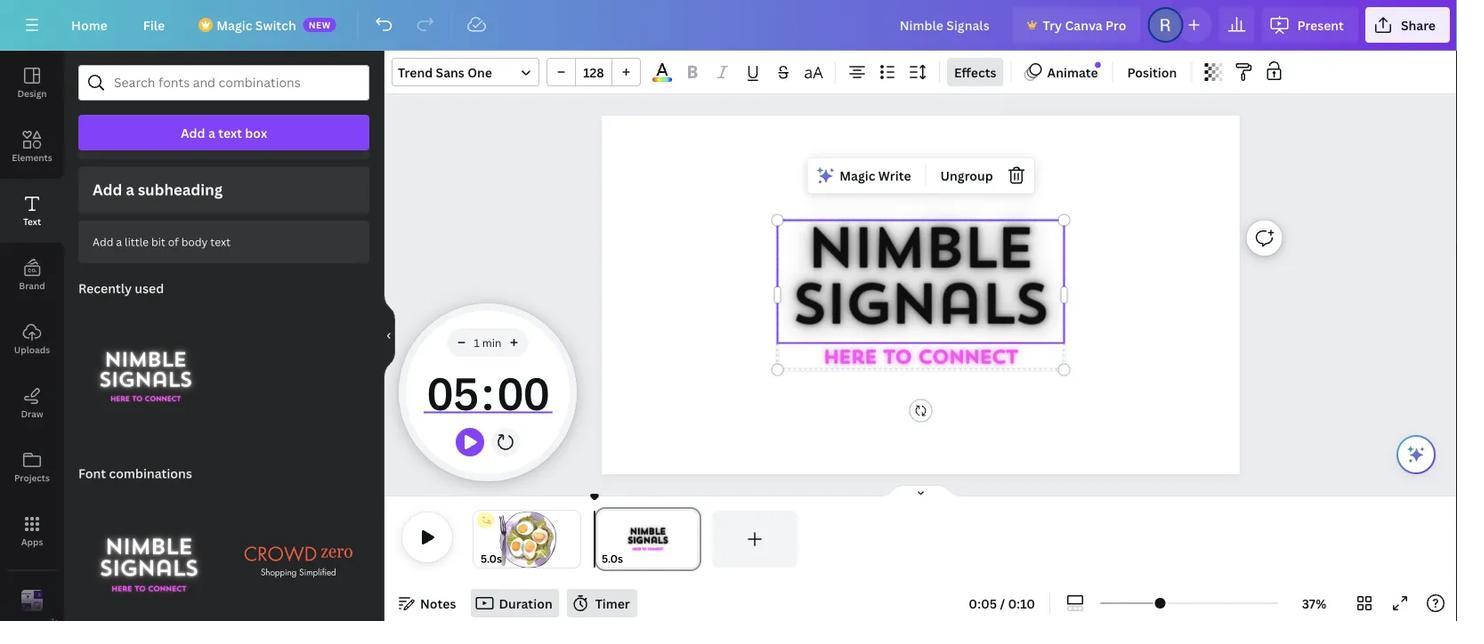 Task type: locate. For each thing, give the bounding box(es) containing it.
1 vertical spatial add
[[93, 179, 122, 200]]

add a little bit of body text button
[[78, 221, 370, 263]]

projects button
[[0, 436, 64, 500]]

5.0s button up duration button
[[481, 550, 502, 568]]

0 horizontal spatial a
[[116, 234, 122, 249]]

font
[[78, 465, 106, 482]]

magic inside button
[[840, 167, 876, 184]]

magic left write
[[840, 167, 876, 184]]

1 horizontal spatial trimming, start edge slider
[[595, 511, 611, 568]]

a inside button
[[126, 179, 134, 200]]

2 5.0s from the left
[[602, 552, 623, 566]]

trimming, end edge slider
[[568, 511, 581, 568], [686, 511, 702, 568]]

subheading
[[138, 179, 223, 200]]

5.0s button left page title text field
[[602, 550, 623, 568]]

5.0s up duration button
[[481, 552, 502, 566]]

2 trimming, end edge slider from the left
[[686, 511, 702, 568]]

2 5.0s button from the left
[[602, 550, 623, 568]]

add for add a text box
[[181, 124, 205, 141]]

trimming, start edge slider left page title text field
[[595, 511, 611, 568]]

1 vertical spatial a
[[126, 179, 134, 200]]

text right body
[[210, 234, 231, 249]]

05 button
[[424, 357, 482, 428]]

1 horizontal spatial 5.0s button
[[602, 550, 623, 568]]

add for add a little bit of body text
[[93, 234, 114, 249]]

notes button
[[392, 590, 464, 618]]

try canva pro
[[1043, 16, 1127, 33]]

magic
[[217, 16, 252, 33], [840, 167, 876, 184]]

1 horizontal spatial magic
[[840, 167, 876, 184]]

trend sans one button
[[392, 58, 540, 86]]

0 vertical spatial group
[[547, 58, 641, 86]]

a left little
[[116, 234, 122, 249]]

add
[[181, 124, 205, 141], [93, 179, 122, 200], [93, 234, 114, 249]]

magic left switch
[[217, 16, 252, 33]]

a for little
[[116, 234, 122, 249]]

timer
[[424, 357, 552, 428]]

present button
[[1262, 7, 1359, 43]]

combinations
[[109, 465, 192, 482]]

trimming, end edge slider right page title text field
[[686, 511, 702, 568]]

add left little
[[93, 234, 114, 249]]

effects
[[955, 64, 997, 81]]

bit
[[151, 234, 165, 249]]

0 horizontal spatial trimming, start edge slider
[[474, 511, 486, 568]]

sans
[[436, 64, 465, 81]]

text left box
[[218, 124, 242, 141]]

text button
[[0, 179, 64, 243]]

1 vertical spatial magic
[[840, 167, 876, 184]]

1
[[474, 335, 480, 350]]

design
[[17, 87, 47, 99]]

a left subheading
[[126, 179, 134, 200]]

1 vertical spatial group
[[78, 481, 220, 622]]

canva assistant image
[[1406, 444, 1428, 466]]

1 horizontal spatial a
[[126, 179, 134, 200]]

1 trimming, end edge slider from the left
[[568, 511, 581, 568]]

little
[[125, 234, 149, 249]]

0 vertical spatial magic
[[217, 16, 252, 33]]

5.0s left page title text field
[[602, 552, 623, 566]]

add up subheading
[[181, 124, 205, 141]]

a left box
[[208, 124, 215, 141]]

magic write button
[[812, 162, 919, 190]]

a
[[208, 124, 215, 141], [126, 179, 134, 200], [116, 234, 122, 249]]

font combinations
[[78, 465, 192, 482]]

hide image
[[384, 293, 395, 379]]

Search fonts and combinations search field
[[114, 66, 334, 100]]

magic inside main menu bar
[[217, 16, 252, 33]]

side panel tab list
[[0, 51, 64, 622]]

new image
[[1096, 62, 1102, 68]]

trimming, end edge slider left page title text field
[[568, 511, 581, 568]]

0:05
[[969, 595, 998, 612]]

canva
[[1066, 16, 1103, 33]]

trimming, start edge slider up duration button
[[474, 511, 486, 568]]

0 horizontal spatial 5.0s button
[[481, 550, 502, 568]]

Page title text field
[[631, 550, 638, 568]]

2 vertical spatial add
[[93, 234, 114, 249]]

5.0s
[[481, 552, 502, 566], [602, 552, 623, 566]]

home link
[[57, 7, 122, 43]]

body
[[181, 234, 208, 249]]

– – number field
[[582, 64, 606, 81]]

1 trimming, start edge slider from the left
[[474, 511, 486, 568]]

1 horizontal spatial 5.0s
[[602, 552, 623, 566]]

group
[[547, 58, 641, 86], [78, 481, 220, 622]]

trimming, start edge slider for 1st trimming, end edge slider from the right
[[595, 511, 611, 568]]

add for add a subheading
[[93, 179, 122, 200]]

trimming, start edge slider for 1st trimming, end edge slider
[[474, 511, 486, 568]]

2 vertical spatial a
[[116, 234, 122, 249]]

5.0s for 2nd 5.0s button
[[602, 552, 623, 566]]

magic write
[[840, 167, 912, 184]]

1 horizontal spatial trimming, end edge slider
[[686, 511, 702, 568]]

effects button
[[948, 58, 1004, 86]]

nimble signals
[[791, 225, 1047, 338]]

to
[[883, 349, 912, 368]]

add inside button
[[93, 179, 122, 200]]

here
[[823, 349, 877, 368]]

05 : 00
[[426, 362, 549, 423]]

2 horizontal spatial a
[[208, 124, 215, 141]]

apps button
[[0, 500, 64, 564]]

pro
[[1106, 16, 1127, 33]]

1 5.0s from the left
[[481, 552, 502, 566]]

text
[[218, 124, 242, 141], [210, 234, 231, 249]]

add left subheading
[[93, 179, 122, 200]]

file button
[[129, 7, 179, 43]]

0 horizontal spatial magic
[[217, 16, 252, 33]]

trimming, start edge slider
[[474, 511, 486, 568], [595, 511, 611, 568]]

magic switch
[[217, 16, 296, 33]]

2 trimming, start edge slider from the left
[[595, 511, 611, 568]]

elements button
[[0, 115, 64, 179]]

0 vertical spatial add
[[181, 124, 205, 141]]

5.0s button
[[481, 550, 502, 568], [602, 550, 623, 568]]

elements
[[12, 151, 52, 163]]

0 horizontal spatial 5.0s
[[481, 552, 502, 566]]

0 horizontal spatial trimming, end edge slider
[[568, 511, 581, 568]]

0 vertical spatial a
[[208, 124, 215, 141]]

:
[[482, 362, 494, 423]]

home
[[71, 16, 108, 33]]

write
[[879, 167, 912, 184]]

ungroup button
[[934, 162, 1001, 190]]

uploads
[[14, 344, 50, 356]]

draw
[[21, 408, 43, 420]]

05
[[426, 362, 478, 423]]



Task type: vqa. For each thing, say whether or not it's contained in the screenshot.
middle a
yes



Task type: describe. For each thing, give the bounding box(es) containing it.
a for subheading
[[126, 179, 134, 200]]

try
[[1043, 16, 1063, 33]]

37% button
[[1286, 590, 1344, 618]]

try canva pro button
[[1013, 7, 1141, 43]]

recently
[[78, 280, 132, 297]]

present
[[1298, 16, 1345, 33]]

animate
[[1048, 64, 1099, 81]]

1 vertical spatial text
[[210, 234, 231, 249]]

1 min
[[474, 335, 502, 350]]

min
[[483, 335, 502, 350]]

box
[[245, 124, 267, 141]]

timer containing 05
[[424, 357, 552, 428]]

design button
[[0, 51, 64, 115]]

apps
[[21, 536, 43, 548]]

magic for magic write
[[840, 167, 876, 184]]

file
[[143, 16, 165, 33]]

00
[[497, 362, 549, 423]]

1 horizontal spatial group
[[547, 58, 641, 86]]

Design title text field
[[886, 7, 1006, 43]]

new
[[309, 19, 331, 31]]

switch
[[255, 16, 296, 33]]

recently used
[[78, 280, 164, 297]]

animate button
[[1019, 58, 1106, 86]]

5.0s for first 5.0s button
[[481, 552, 502, 566]]

0 vertical spatial text
[[218, 124, 242, 141]]

duration button
[[471, 590, 560, 618]]

00 button
[[494, 357, 552, 428]]

share
[[1402, 16, 1437, 33]]

hide pages image
[[879, 484, 964, 499]]

timer
[[596, 595, 630, 612]]

signals
[[791, 281, 1047, 338]]

draw button
[[0, 371, 64, 436]]

connect
[[918, 349, 1018, 368]]

add a text box button
[[78, 115, 370, 151]]

0 horizontal spatial group
[[78, 481, 220, 622]]

1 5.0s button from the left
[[481, 550, 502, 568]]

position button
[[1121, 58, 1185, 86]]

nimble
[[806, 225, 1032, 282]]

used
[[135, 280, 164, 297]]

timer button
[[567, 590, 637, 618]]

0:05 / 0:10
[[969, 595, 1036, 612]]

brand button
[[0, 243, 64, 307]]

uploads button
[[0, 307, 64, 371]]

add a little bit of body text
[[93, 234, 231, 249]]

add a subheading
[[93, 179, 223, 200]]

trend
[[398, 64, 433, 81]]

trend sans one
[[398, 64, 492, 81]]

/
[[1001, 595, 1006, 612]]

brand
[[19, 280, 45, 292]]

of
[[168, 234, 179, 249]]

add a subheading button
[[78, 167, 370, 214]]

0:10
[[1009, 595, 1036, 612]]

text
[[23, 216, 41, 228]]

color range image
[[653, 78, 672, 82]]

37%
[[1303, 595, 1327, 612]]

ungroup
[[941, 167, 994, 184]]

a for text
[[208, 124, 215, 141]]

main menu bar
[[0, 0, 1458, 51]]

one
[[468, 64, 492, 81]]

duration
[[499, 595, 553, 612]]

add a text box
[[181, 124, 267, 141]]

share button
[[1366, 7, 1451, 43]]

projects
[[14, 472, 50, 484]]

magic for magic switch
[[217, 16, 252, 33]]

notes
[[420, 595, 456, 612]]

position
[[1128, 64, 1178, 81]]

here to connect
[[823, 349, 1018, 368]]



